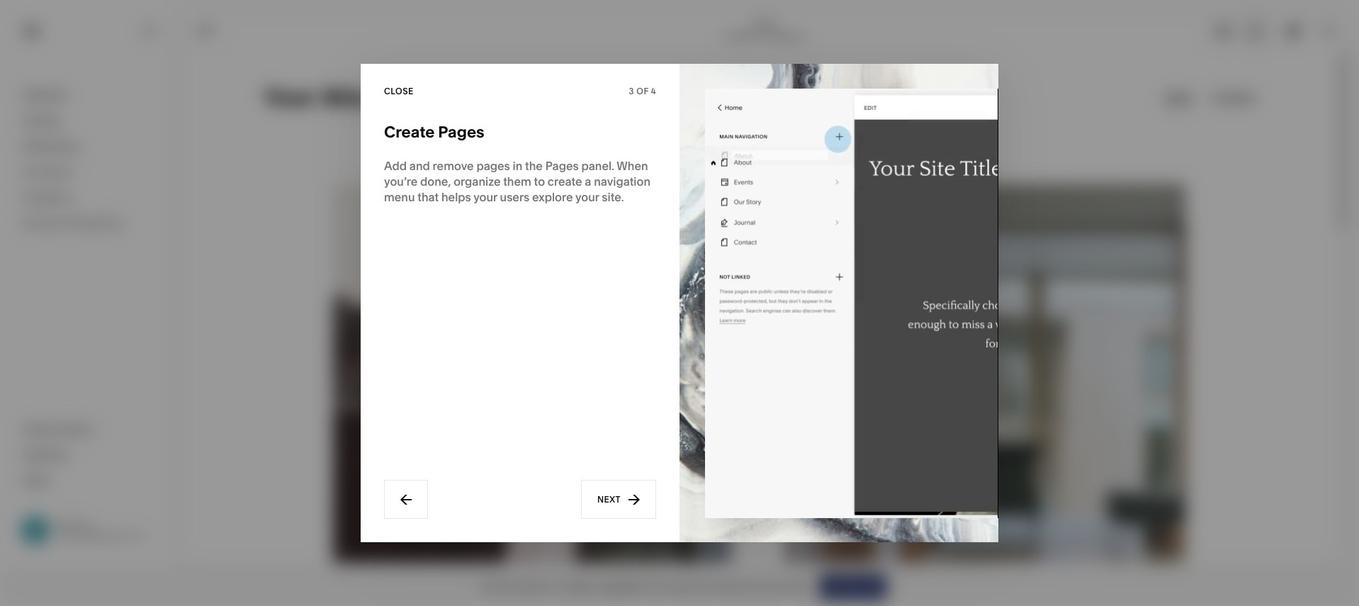 Task type: locate. For each thing, give the bounding box(es) containing it.
done,
[[420, 174, 451, 189]]

4
[[651, 85, 656, 96]]

1 horizontal spatial pages
[[546, 159, 579, 173]]

site. down navigation
[[602, 190, 624, 204]]

0 vertical spatial of
[[637, 85, 649, 96]]

edit
[[197, 25, 217, 36]]

1 vertical spatial of
[[756, 580, 765, 593]]

acuity scheduling link
[[23, 215, 157, 232]]

the inside add and remove pages in the pages panel. when you're done, organize them to create a navigation menu that helps your users explore your site.
[[525, 159, 543, 173]]

the right get
[[695, 580, 710, 593]]

selling link
[[23, 113, 157, 130]]

site. inside add and remove pages in the pages panel. when you're done, organize them to create a navigation menu that helps your users explore your site.
[[602, 190, 624, 204]]

0 horizontal spatial your
[[474, 190, 497, 204]]

0 vertical spatial to
[[534, 174, 545, 189]]

you're
[[384, 174, 418, 189]]

site.
[[602, 190, 624, 204], [790, 580, 809, 593]]

1 horizontal spatial in
[[550, 580, 558, 593]]

klobrad84@gmail.com
[[56, 530, 146, 541]]

0 horizontal spatial site.
[[602, 190, 624, 204]]

klo
[[77, 519, 90, 529]]

0 vertical spatial site.
[[602, 190, 624, 204]]

navigation
[[594, 174, 651, 189]]

menu
[[384, 190, 415, 204]]

your down a
[[575, 190, 599, 204]]

of left 4
[[637, 85, 649, 96]]

your down organize
[[474, 190, 497, 204]]

1 vertical spatial to
[[665, 580, 674, 593]]

in inside add and remove pages in the pages panel. when you're done, organize them to create a navigation menu that helps your users explore your site.
[[513, 159, 523, 173]]

in left 14 at the bottom left of the page
[[550, 580, 558, 593]]

your
[[474, 190, 497, 204], [575, 190, 599, 204], [767, 580, 788, 593]]

1 vertical spatial in
[[550, 580, 558, 593]]

of right "out"
[[756, 580, 765, 593]]

the
[[525, 159, 543, 173], [695, 580, 710, 593]]

them
[[503, 174, 531, 189]]

3 of 4
[[629, 85, 656, 96]]

your trial ends in 14 days. upgrade now to get the most out of your site.
[[481, 580, 809, 593]]

0 vertical spatial in
[[513, 159, 523, 173]]

add
[[384, 159, 407, 173]]

your right "out"
[[767, 580, 788, 593]]

selling
[[23, 113, 60, 128]]

marketing
[[23, 139, 78, 153]]

contacts
[[23, 164, 72, 179]]

acuity scheduling
[[23, 215, 121, 230]]

tab list
[[1207, 19, 1272, 42]]

1 vertical spatial pages
[[546, 159, 579, 173]]

0 horizontal spatial the
[[525, 159, 543, 173]]

to inside add and remove pages in the pages panel. when you're done, organize them to create a navigation menu that helps your users explore your site.
[[534, 174, 545, 189]]

analytics
[[23, 190, 73, 204]]

0 horizontal spatial in
[[513, 159, 523, 173]]

0 vertical spatial the
[[525, 159, 543, 173]]

to
[[534, 174, 545, 189], [665, 580, 674, 593]]

0 horizontal spatial to
[[534, 174, 545, 189]]

of
[[637, 85, 649, 96], [756, 580, 765, 593]]

to up explore
[[534, 174, 545, 189]]

work
[[754, 19, 775, 30]]

asset
[[23, 421, 54, 436]]

next button
[[581, 480, 656, 519]]

site. right "out"
[[790, 580, 809, 593]]

pages up the create
[[546, 159, 579, 173]]

the up them
[[525, 159, 543, 173]]

get
[[677, 580, 692, 593]]

help link
[[23, 472, 49, 487]]

help
[[23, 472, 49, 487]]

in
[[513, 159, 523, 173], [550, 580, 558, 593]]

days.
[[572, 580, 597, 593]]

1 horizontal spatial site.
[[790, 580, 809, 593]]

library
[[57, 421, 94, 436]]

that
[[418, 190, 439, 204]]

add and remove pages in the pages panel. when you're done, organize them to create a navigation menu that helps your users explore your site.
[[384, 159, 651, 204]]

acuity
[[23, 215, 58, 230]]

1 vertical spatial the
[[695, 580, 710, 593]]

asset library
[[23, 421, 94, 436]]

in up them
[[513, 159, 523, 173]]

helps
[[442, 190, 471, 204]]

next
[[597, 494, 621, 505]]

pages up remove
[[438, 123, 485, 142]]

pages
[[438, 123, 485, 142], [546, 159, 579, 173]]

1 vertical spatial site.
[[790, 580, 809, 593]]

to left get
[[665, 580, 674, 593]]

0 vertical spatial pages
[[438, 123, 485, 142]]

1 horizontal spatial to
[[665, 580, 674, 593]]

close
[[384, 85, 414, 96]]

remove
[[433, 159, 474, 173]]



Task type: vqa. For each thing, say whether or not it's contained in the screenshot.
the of within the the Course A guided series of lessons to teach a skill or educate on a topic
no



Task type: describe. For each thing, give the bounding box(es) containing it.
website link
[[23, 87, 157, 104]]

asset library link
[[23, 421, 157, 438]]

now
[[643, 580, 663, 593]]

settings
[[23, 447, 68, 461]]

your
[[481, 580, 502, 593]]

marketing link
[[23, 138, 157, 155]]

·
[[761, 31, 763, 41]]

out
[[738, 580, 753, 593]]

pages
[[477, 159, 510, 173]]

portfolio
[[724, 31, 759, 41]]

edit button
[[188, 18, 226, 44]]

most
[[712, 580, 736, 593]]

1 horizontal spatial the
[[695, 580, 710, 593]]

animation showing an example of adding and organizing pages to a squarespace site using the pages panel. image
[[705, 88, 999, 518]]

users
[[500, 190, 530, 204]]

a
[[585, 174, 591, 189]]

14
[[560, 580, 570, 593]]

upgrade
[[599, 580, 640, 593]]

2 horizontal spatial your
[[767, 580, 788, 593]]

scheduling
[[60, 215, 121, 230]]

create
[[548, 174, 582, 189]]

settings link
[[23, 446, 157, 463]]

contacts link
[[23, 164, 157, 181]]

panel.
[[582, 159, 614, 173]]

organize
[[454, 174, 501, 189]]

and
[[410, 159, 430, 173]]

brad klo klobrad84@gmail.com
[[56, 519, 146, 541]]

1 horizontal spatial your
[[575, 190, 599, 204]]

explore
[[532, 190, 573, 204]]

ends
[[524, 580, 547, 593]]

brad
[[56, 519, 75, 529]]

create
[[384, 123, 435, 142]]

3
[[629, 85, 634, 96]]

analytics link
[[23, 189, 157, 206]]

pages inside add and remove pages in the pages panel. when you're done, organize them to create a navigation menu that helps your users explore your site.
[[546, 159, 579, 173]]

work portfolio · published
[[724, 19, 805, 41]]

published
[[765, 31, 805, 41]]

0 horizontal spatial pages
[[438, 123, 485, 142]]

create pages
[[384, 123, 485, 142]]

website
[[23, 88, 68, 102]]

when
[[617, 159, 648, 173]]

close button
[[384, 78, 414, 104]]

1 horizontal spatial of
[[756, 580, 765, 593]]

0 horizontal spatial of
[[637, 85, 649, 96]]

trial
[[504, 580, 522, 593]]



